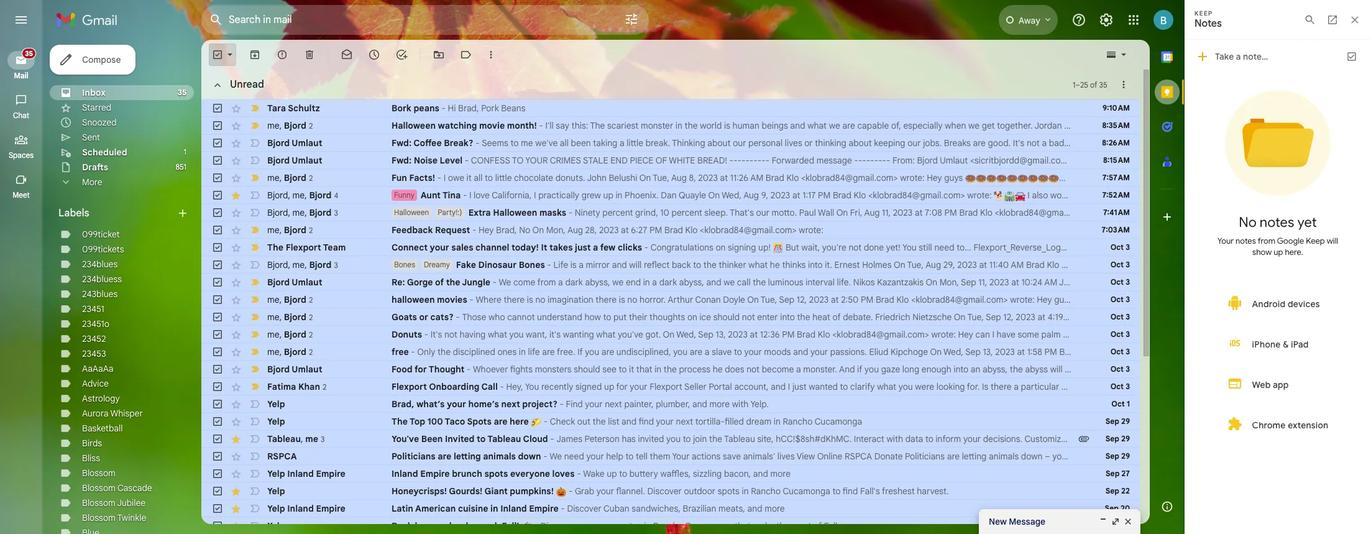 Task type: describe. For each thing, give the bounding box(es) containing it.
14 row from the top
[[201, 326, 1161, 343]]

1 halloween from the left
[[392, 294, 435, 305]]

2 politicians from the left
[[906, 451, 945, 462]]

you're
[[823, 242, 847, 253]]

0 vertical spatial it's
[[1014, 137, 1025, 149]]

0 horizontal spatial bones
[[394, 260, 415, 269]]

to right how
[[604, 312, 612, 323]]

- grab your flannel. discover outdoor spots in rancho cucamonga to find fall's freshest harvest.͏ ͏ ͏ ͏ ͏ ͏͏ ͏ ͏ ͏ ͏ ͏͏ ͏ ͏ ͏ ͏ ͏͏ ͏ ͏ ͏ ͏ ͏͏ ͏ ͏ ͏ ͏ ͏͏ ͏ ͏ ͏ ͏ ͏͏ ͏ ͏ ͏ ͏ ͏͏ ͏ ͏ ͏ ͏ ͏͏ ͏ ͏ ͏ ͏ ͏͏ ͏
[[567, 486, 1052, 497]]

filled
[[725, 416, 744, 427]]

2 taking from the left
[[1086, 137, 1110, 149]]

not up <sicritbjordd@gmail.com>
[[1027, 137, 1040, 149]]

7 row from the top
[[201, 204, 1355, 221]]

1 noise from the left
[[414, 155, 438, 166]]

1 horizontal spatial flexport
[[392, 381, 427, 392]]

blossom for blossom cascade
[[82, 483, 115, 494]]

at left 1:17
[[793, 190, 801, 201]]

scariest
[[608, 120, 639, 131]]

1 horizontal spatial 29,
[[1311, 207, 1323, 218]]

klo down but wait, you're not done yet! you still need to... flexport_reverse_logo@2x hello there! congratulations on creating your account! take a moment to
[[1048, 259, 1060, 271]]

2023 left 1:58
[[996, 346, 1015, 358]]

0 horizontal spatial guys
[[945, 172, 963, 183]]

0 horizontal spatial peterson
[[585, 433, 620, 445]]

1 horizontal spatial mon,
[[940, 277, 960, 288]]

spaces
[[9, 150, 34, 160]]

100
[[428, 416, 443, 427]]

1 vertical spatial with
[[887, 433, 904, 445]]

1 vertical spatial put
[[1329, 433, 1343, 445]]

1 vertical spatial you
[[903, 242, 917, 253]]

4 🍩 image from the left
[[1008, 173, 1018, 184]]

1 🍩 image from the left
[[976, 173, 987, 184]]

you down cannot
[[510, 329, 524, 340]]

inbox section options image
[[1118, 78, 1131, 91]]

the left heat
[[798, 312, 811, 323]]

0 vertical spatial back
[[672, 259, 691, 271]]

hey,
[[507, 381, 523, 392]]

wait,
[[802, 242, 820, 253]]

connect
[[392, 242, 428, 253]]

1 horizontal spatial have
[[1150, 120, 1169, 131]]

of
[[656, 155, 667, 166]]

0 vertical spatial cucamonga
[[815, 416, 863, 427]]

<sicritbjordd@gmail.com>
[[971, 155, 1073, 166]]

a down scariest in the left of the page
[[620, 137, 625, 149]]

fatima
[[267, 381, 296, 392]]

1 vertical spatial rancho
[[751, 486, 781, 497]]

halloween movies - where there is no imagination there is no horror. arthur conan doyle on tue, sep 12, 2023 at 2:50 pm brad klo <klobrad84@gmail.com> wrote: hey guys what are your favorite halloween movies?
[[392, 294, 1239, 305]]

khan
[[298, 381, 320, 392]]

wrote: down sat,
[[1264, 277, 1288, 288]]

0 horizontal spatial our
[[733, 137, 747, 149]]

hey up 4:19
[[1037, 294, 1053, 305]]

– inside row
[[1045, 451, 1051, 462]]

am right "10:24"
[[1045, 277, 1058, 288]]

3 oct 3 from the top
[[1111, 277, 1131, 287]]

main menu image
[[14, 12, 29, 27]]

0 horizontal spatial tableau
[[267, 433, 301, 444]]

wrote: down "10:24"
[[1011, 294, 1035, 305]]

1 vertical spatial spots
[[718, 486, 740, 497]]

i left "some"
[[993, 329, 995, 340]]

1 horizontal spatial re:
[[1250, 155, 1262, 166]]

is right california
[[1222, 190, 1228, 201]]

3 row from the top
[[201, 134, 1229, 152]]

meet
[[13, 190, 30, 200]]

latin american cuisine in inland empire - discover cuban sandwiches, brazilian meats, and more ͏ ͏ ͏ ͏ ͏ ͏ ͏ ͏ ͏ ͏ ͏ ͏ ͏ ͏ ͏ ͏ ͏ ͏ ͏ ͏ ͏ ͏ ͏ ͏ ͏ ͏ ͏ ͏ ͏ ͏ ͏ ͏ ͏ ͏ ͏ ͏ ͏ ͏ ͏ ͏ ͏ ͏ ͏ ͏ ͏ ͏ ͏ ͏ ͏ ͏ ͏ ͏ ͏ ͏ ͏ ͏ ͏ ͏ ͏ ͏ ͏ ͏ ͏ ͏ ͏ ͏ ͏ ͏ ͏ ͏ ͏ ͏ ͏ ͏
[[392, 503, 950, 514]]

1 percent from the left
[[603, 207, 633, 218]]

5 🍩 image from the left
[[1070, 173, 1081, 184]]

0 vertical spatial with
[[732, 399, 749, 410]]

klo up fri,
[[854, 190, 867, 201]]

in down undisciplined,
[[655, 364, 662, 375]]

5 oct 3 from the top
[[1111, 312, 1131, 322]]

white
[[669, 155, 696, 166]]

1 vertical spatial have
[[997, 329, 1016, 340]]

me , bjord 2 for feedback
[[267, 224, 313, 235]]

from
[[538, 277, 556, 288]]

pop out image
[[1111, 517, 1121, 527]]

1 vertical spatial it
[[629, 364, 634, 375]]

1 vertical spatial back
[[1087, 364, 1106, 375]]

if
[[578, 346, 583, 358]]

851
[[176, 162, 187, 172]]

28,
[[586, 225, 597, 236]]

fights
[[510, 364, 533, 375]]

2 horizontal spatial need
[[1109, 381, 1129, 392]]

your down signed
[[585, 399, 603, 410]]

6 row from the top
[[201, 187, 1228, 204]]

i down chocolate
[[534, 190, 536, 201]]

1 vertical spatial lives
[[778, 451, 795, 462]]

you left set
[[1159, 207, 1173, 218]]

0 horizontal spatial rancho
[[654, 521, 683, 532]]

19 row from the top
[[201, 413, 1141, 430]]

0 vertical spatial you
[[1298, 120, 1312, 131]]

1 taking from the left
[[593, 137, 618, 149]]

the left abyss
[[1010, 364, 1024, 375]]

1 vertical spatial 15
[[1123, 521, 1131, 530]]

support image
[[1072, 12, 1087, 27]]

your up government
[[1184, 433, 1202, 445]]

you left got at the right of page
[[1108, 120, 1122, 131]]

1 horizontal spatial bones
[[519, 259, 545, 271]]

questions.
[[1204, 433, 1245, 445]]

umlaut for food for thought - whoever fights monsters should see to it that in the process he does not become a monster. and if you gaze long enough into an abyss, the abyss will gaze back into you.
[[292, 364, 322, 375]]

2023 right 9,
[[771, 190, 791, 201]]

243blues link
[[82, 289, 118, 300]]

minimize image
[[1099, 517, 1109, 527]]

enter
[[758, 312, 778, 323]]

0 horizontal spatial little
[[495, 172, 512, 183]]

18 row from the top
[[201, 396, 1141, 413]]

to down confess
[[485, 172, 493, 183]]

in right hole on the right top of page
[[1214, 172, 1221, 183]]

pm right 6:27 on the left of the page
[[650, 225, 663, 236]]

1 them from the left
[[650, 451, 671, 462]]

blossom for blossom twinkle
[[82, 512, 115, 524]]

2 🍩 image from the left
[[1018, 173, 1028, 184]]

234bluess
[[82, 274, 122, 285]]

are up see
[[602, 346, 615, 358]]

to right moment
[[1364, 242, 1372, 253]]

<klobrad84@gmail.com> down 'there!'
[[1062, 259, 1159, 271]]

exchange
[[1109, 329, 1148, 340]]

cuban
[[604, 503, 630, 514]]

brad up "10:24"
[[1027, 259, 1045, 271]]

in down bacon, at the bottom right
[[742, 486, 749, 497]]

i left love
[[469, 190, 472, 201]]

plumber,
[[656, 399, 691, 410]]

brad down goats or cats? - those who cannot understand how to put their thoughts on ice should not enter into the heat of debate. friedrich nietzsche on tue, sep 12, 2023 at 4:19 pm brad klo <klobrad84@gmail.com> wrote: i
[[797, 329, 816, 340]]

wanted
[[809, 381, 838, 392]]

world
[[700, 120, 722, 131]]

6 🍩 image from the left
[[1039, 173, 1049, 184]]

wrote: up <james.peterson1902@gmail.com> at the right of the page
[[1161, 259, 1186, 271]]

2 me , bjord 2 from the top
[[267, 172, 313, 183]]

are down been
[[438, 451, 452, 462]]

new message
[[989, 516, 1046, 527]]

has attachment image
[[1078, 433, 1091, 445]]

5 🍩 image from the left
[[1028, 173, 1039, 184]]

what up "fwd: coffee break? - seems to me we've all been taking a little break. thinking about our personal lives or thinking about keeping our jobs. breaks are good. it's not a bad idea taking a break every now and then. i"
[[808, 120, 827, 131]]

0 vertical spatial wed,
[[722, 190, 742, 201]]

0 horizontal spatial mon,
[[546, 225, 566, 236]]

10:24
[[1022, 277, 1043, 288]]

unread tab panel
[[201, 70, 1372, 534]]

close image
[[1124, 517, 1134, 527]]

15 row from the top
[[201, 343, 1188, 361]]

those
[[462, 312, 487, 323]]

2 them from the left
[[1125, 451, 1146, 462]]

2 gaze from the left
[[1065, 364, 1084, 375]]

0 vertical spatial that
[[637, 364, 653, 375]]

cannot
[[508, 312, 535, 323]]

everyone
[[511, 468, 550, 479]]

2 horizontal spatial our
[[908, 137, 921, 149]]

1 vertical spatial more
[[771, 468, 791, 479]]

actions
[[692, 451, 721, 462]]

1 politicians from the left
[[392, 451, 436, 462]]

what down who
[[488, 329, 507, 340]]

0 horizontal spatial 12,
[[797, 294, 807, 305]]

we left end
[[613, 277, 624, 288]]

1 horizontal spatial tableau
[[488, 433, 521, 445]]

2023 up "some"
[[1016, 312, 1036, 323]]

at left 6:27 on the left of the page
[[621, 225, 629, 236]]

ernest
[[835, 259, 860, 271]]

compose button
[[50, 45, 136, 75]]

1 vertical spatial find
[[843, 486, 858, 497]]

0 vertical spatial rancho
[[783, 416, 813, 427]]

stale
[[583, 155, 609, 166]]

if
[[858, 364, 863, 375]]

to up 'policy'
[[1319, 433, 1327, 445]]

a left particular
[[1014, 381, 1019, 392]]

fake
[[456, 259, 476, 271]]

to
[[512, 155, 524, 166]]

0 vertical spatial spots
[[485, 468, 508, 479]]

row containing the flexport team
[[201, 239, 1372, 256]]

0 horizontal spatial abyss,
[[585, 277, 610, 288]]

blossom for blossom link
[[82, 468, 115, 479]]

bjord umlaut for fwd: noise level
[[267, 155, 322, 166]]

a left bad
[[1043, 137, 1047, 149]]

customize
[[1025, 433, 1067, 445]]

0 horizontal spatial brad,
[[392, 399, 414, 410]]

mail heading
[[0, 71, 42, 81]]

0 horizontal spatial you
[[525, 381, 539, 392]]

we left get
[[969, 120, 980, 131]]

row containing fatima khan
[[201, 378, 1249, 396]]

to left 'join'
[[683, 433, 691, 445]]

go-
[[616, 521, 630, 532]]

2 vertical spatial cucamonga
[[685, 521, 733, 532]]

archive image
[[249, 49, 261, 61]]

up for signed
[[604, 381, 615, 392]]

inland empire brunch spots everyone loves - wake up to buttery waffles, sizzling bacon, and more ͏ ͏ ͏ ͏ ͏ ͏ ͏ ͏ ͏ ͏ ͏ ͏ ͏ ͏ ͏ ͏ ͏ ͏ ͏ ͏ ͏ ͏ ͏ ͏ ͏ ͏ ͏ ͏ ͏ ͏ ͏ ͏ ͏ ͏ ͏ ͏ ͏ ͏ ͏ ͏ ͏ ͏ ͏ ͏ ͏ ͏ ͏ ͏ ͏ ͏ ͏ ͏ ͏ ͏ ͏ ͏ ͏ ͏ ͏ ͏ ͏ ͏ ͏ ͏ ͏ ͏ ͏ ͏ ͏ ͏ ͏ ͏ ͏ ͏
[[392, 468, 956, 479]]

0 horizontal spatial need
[[564, 451, 584, 462]]

halloween for halloween
[[394, 208, 429, 217]]

set
[[1175, 207, 1187, 218]]

1 horizontal spatial our
[[757, 207, 770, 218]]

1 congratulations from the left
[[651, 242, 714, 253]]

1 vertical spatial 11,
[[979, 277, 988, 288]]

29 for james peterson has invited you to join the tableau site, hcc!$8sh#dkhmc. interact with data to inform your decisions. customize data visualizations to answer your questions. share discoveries to put
[[1122, 434, 1131, 443]]

0 vertical spatial find
[[639, 416, 654, 427]]

27
[[1122, 469, 1131, 478]]

discoveries
[[1272, 433, 1317, 445]]

<klobrad84@gmail.com> down also
[[995, 207, 1092, 218]]

bjord umlaut for re: gorge of the jungle
[[267, 277, 322, 288]]

gmail image
[[56, 7, 124, 32]]

on up kazantzakis
[[894, 259, 906, 271]]

4
[[334, 191, 339, 200]]

search in mail image
[[205, 9, 228, 31]]

inbox
[[82, 87, 106, 98]]

1 down the you.
[[1127, 399, 1131, 409]]

more for ͏
[[765, 503, 785, 514]]

tip.
[[1247, 259, 1259, 271]]

to right slave
[[734, 346, 742, 358]]

and right "list"
[[622, 416, 637, 427]]

for up '<klobrad84@gmail.com'
[[1150, 329, 1161, 340]]

0 horizontal spatial he
[[713, 364, 723, 375]]

3 yelp from the top
[[267, 468, 285, 479]]

not up 'account,'
[[747, 364, 760, 375]]

we left call
[[724, 277, 735, 288]]

meats,
[[719, 503, 746, 514]]

1 rspca from the left
[[267, 451, 297, 462]]

klo right 7:08
[[981, 207, 993, 218]]

fwd: for fwd: noise level - confess to your crimes stale end piece of white bread! ---------- forwarded message --------- from: bjord umlaut <sicritbjordd@gmail.com> date: mon, aug 7, 2023 at 10:58 am subject: re: noise
[[392, 155, 412, 166]]

brad up friedrich
[[876, 294, 895, 305]]

me , bjord 2 for halloween
[[267, 120, 313, 131]]

not down cats?
[[445, 329, 458, 340]]

aurora
[[82, 408, 108, 419]]

1 horizontal spatial 35
[[178, 88, 187, 97]]

2 data from the left
[[1069, 433, 1087, 445]]

0 vertical spatial james
[[1060, 277, 1086, 288]]

owe
[[448, 172, 465, 183]]

0 horizontal spatial on
[[688, 312, 698, 323]]

2 congratulations from the left
[[1133, 242, 1196, 253]]

22 row from the top
[[201, 465, 1141, 483]]

inbox link
[[82, 87, 106, 98]]

piece
[[630, 155, 654, 166]]

2023 down 11:40 at right
[[990, 277, 1010, 288]]

23452 link
[[82, 333, 106, 345]]

when
[[945, 120, 967, 131]]

john
[[587, 172, 607, 183]]

jun
[[1295, 207, 1309, 218]]

2 horizontal spatial next
[[676, 416, 694, 427]]

2 vertical spatial or
[[1186, 381, 1194, 392]]

10
[[661, 207, 670, 218]]

sep left the 27
[[1106, 469, 1120, 478]]

donuts
[[392, 329, 422, 340]]

🐕 image
[[995, 191, 1005, 201]]

1 horizontal spatial all
[[560, 137, 569, 149]]

brad up fri,
[[833, 190, 852, 201]]

234blues
[[82, 259, 118, 270]]

the left "list"
[[593, 416, 606, 427]]

11 row from the top
[[201, 274, 1288, 291]]

i'll
[[546, 120, 554, 131]]

tell
[[636, 451, 648, 462]]

the left team
[[267, 242, 284, 253]]

sep 20
[[1105, 504, 1131, 513]]

advanced search options image
[[619, 7, 644, 32]]

tableau , me 3
[[267, 433, 325, 444]]

🍂 image
[[522, 522, 532, 532]]

0 horizontal spatial flexport
[[286, 242, 321, 253]]

holmes
[[863, 259, 892, 271]]

sep 29 for check out the list and find your next tortilla-filled dream in rancho cucamonga ͏ ͏ ͏ ͏ ͏ ͏͏ ͏ ͏ ͏ ͏ ͏͏ ͏ ͏ ͏ ͏ ͏ ͏ ͏ ͏ ͏ ͏͏ ͏ ͏ ͏ ͏ ͏͏ ͏ ͏ ͏ ͏ ͏ ͏ ͏ ͏ ͏ ͏͏ ͏ ͏ ͏ ͏ ͏͏ ͏ ͏ ͏ ͏ ͏ ͏ ͏ ͏ ͏ ͏͏ ͏ ͏ ͏ ͏ ͏͏ ͏
[[1106, 417, 1131, 426]]

list
[[608, 416, 620, 427]]

0 vertical spatial up
[[604, 190, 614, 201]]

cuisine
[[458, 503, 489, 514]]

fall!
[[502, 521, 520, 532]]

are down get
[[974, 137, 986, 149]]

is right "life"
[[571, 259, 577, 271]]

23452
[[82, 333, 106, 345]]

2023 right 7, at the top of the page
[[1145, 155, 1165, 166]]

0 vertical spatial 15
[[1281, 451, 1289, 462]]

a right the take
[[1322, 242, 1327, 253]]

view
[[797, 451, 816, 462]]

2 horizontal spatial there
[[991, 381, 1012, 392]]

of right 25
[[1091, 80, 1098, 89]]

sep left 22
[[1106, 486, 1120, 496]]

1 vertical spatial or
[[419, 312, 428, 323]]

are down inform
[[948, 451, 960, 462]]

at left "10:24"
[[1012, 277, 1020, 288]]

wrote: down nietzsche on the bottom right of page
[[932, 329, 956, 340]]

me , bjord 2 for halloween
[[267, 294, 313, 305]]

2 were from the left
[[1197, 381, 1216, 392]]

0 vertical spatial will
[[630, 259, 642, 271]]

into left the you.
[[1108, 364, 1123, 375]]

1 data from the left
[[906, 433, 924, 445]]

yelp inland empire for inland empire brunch spots everyone loves
[[267, 468, 346, 479]]

3 inside "tableau , me 3"
[[321, 434, 325, 444]]

sep left 20
[[1105, 504, 1119, 513]]

3 sep 29 from the top
[[1106, 451, 1131, 461]]

0 horizontal spatial james
[[557, 433, 583, 445]]

move to image
[[433, 49, 445, 61]]

toggle split pane mode image
[[1106, 49, 1118, 61]]

on left fri,
[[837, 207, 848, 218]]

thinking
[[672, 137, 706, 149]]

1 letting from the left
[[454, 451, 481, 462]]

bjord umlaut for food for thought
[[267, 364, 322, 375]]

sep 29 for james peterson has invited you to join the tableau site, hcc!$8sh#dkhmc. interact with data to inform your decisions. customize data visualizations to answer your questions. share discoveries to put
[[1106, 434, 1131, 443]]

debate.
[[843, 312, 874, 323]]

3 🍩 image from the left
[[997, 173, 1008, 184]]

<klobrad84@gmail.com> up nietzsche on the bottom right of page
[[912, 294, 1008, 305]]

won't
[[1051, 190, 1072, 201]]

your left new
[[577, 521, 595, 532]]

1 horizontal spatial need
[[935, 242, 955, 253]]

at left 11:26
[[721, 172, 728, 183]]

1 vertical spatial 12,
[[1004, 312, 1014, 323]]

pm right 1:58
[[1045, 346, 1058, 358]]

goats
[[392, 312, 417, 323]]

1 vertical spatial 13,
[[983, 346, 994, 358]]

into right enter
[[781, 312, 795, 323]]

2 horizontal spatial tableau
[[725, 433, 756, 445]]

out
[[578, 416, 591, 427]]

2 down from the left
[[1022, 451, 1043, 462]]

new
[[989, 516, 1007, 527]]

row containing tara schultz
[[201, 100, 1141, 117]]

to...
[[957, 242, 972, 253]]

099tickets
[[82, 244, 124, 255]]

16 row from the top
[[201, 361, 1142, 378]]

1 gaze from the left
[[882, 364, 901, 375]]

0 horizontal spatial put
[[614, 312, 627, 323]]

0 vertical spatial discover
[[648, 486, 682, 497]]

<klobrad84@gmail.com> up 7:08
[[869, 190, 966, 201]]

bacon,
[[724, 468, 751, 479]]

1 vertical spatial has
[[1229, 451, 1243, 462]]

what down up!
[[749, 259, 768, 271]]

1 were from the left
[[916, 381, 935, 392]]

to down the and
[[841, 381, 849, 392]]

yelp for back by popular demand: fall!
[[267, 521, 285, 532]]

chocolate
[[514, 172, 554, 183]]

5 row from the top
[[201, 169, 1295, 187]]

0 horizontal spatial there
[[504, 294, 525, 305]]

find
[[566, 399, 583, 410]]

8 oct 3 from the top
[[1111, 364, 1131, 374]]

1 vertical spatial discover
[[567, 503, 602, 514]]

invited
[[638, 433, 664, 445]]

fwd: for fwd: coffee break? - seems to me we've all been taking a little break. thinking about our personal lives or thinking about keeping our jobs. breaks are good. it's not a bad idea taking a break every now and then. i
[[392, 137, 412, 149]]

at up moment
[[1347, 207, 1355, 218]]

yelp for brad, what's your home's next project?
[[267, 399, 285, 410]]

mirror
[[586, 259, 610, 271]]

pm up the "free - only the disciplined ones in life are free. if you are undisciplined, you are a slave to your moods and your passions. eliud kipchoge on wed, sep 13, 2023 at 1:58 pm brad klo <klobrad84@gmail.com"
[[782, 329, 795, 340]]

35 inside navigation
[[25, 49, 33, 58]]

we for we come from a dark abyss, we end in a dark abyss, and we call the luminous interval life. nikos kazantzakis on mon, sep 11, 2023 at 10:24 am james peterson <james.peterson1902@gmail.com> wrote:
[[499, 277, 511, 288]]

your up taco
[[447, 399, 466, 410]]

<klobrad84@gmail.com> down the favorite
[[1116, 312, 1213, 323]]

blossom for blossom jubilee
[[82, 498, 115, 509]]

35 inside unread tab panel
[[1100, 80, 1108, 89]]

2 help from the left
[[1086, 451, 1103, 462]]

6:27
[[631, 225, 648, 236]]

sep 22
[[1106, 486, 1131, 496]]

your up painter,
[[630, 381, 648, 392]]

2 vertical spatial wed,
[[944, 346, 964, 358]]

1 help from the left
[[607, 451, 624, 462]]

on up sleep. at the right top of the page
[[709, 190, 720, 201]]

0 horizontal spatial next
[[502, 399, 520, 410]]

you.
[[1125, 364, 1142, 375]]

at left 11:40 at right
[[980, 259, 988, 271]]

sep down visualizations
[[1106, 451, 1120, 461]]

takes
[[550, 242, 573, 253]]

1 vertical spatial it's
[[431, 329, 442, 340]]

0 horizontal spatial 11,
[[883, 207, 891, 218]]

12 row from the top
[[201, 291, 1239, 308]]

2 rspca from the left
[[845, 451, 873, 462]]

to up to
[[511, 137, 519, 149]]

0 horizontal spatial just
[[575, 242, 591, 253]]

but wait, you're not done yet! you still need to... flexport_reverse_logo@2x hello there! congratulations on creating your account! take a moment to 
[[784, 242, 1372, 253]]

on right tip.
[[1261, 259, 1273, 271]]



Task type: vqa. For each thing, say whether or not it's contained in the screenshot.


Task type: locate. For each thing, give the bounding box(es) containing it.
wrote: down movies?
[[1215, 312, 1240, 323]]

<klobrad84@gmail.com> up "signing" on the right top
[[700, 225, 797, 236]]

our down human
[[733, 137, 747, 149]]

politicians down you've
[[392, 451, 436, 462]]

gorge
[[407, 277, 433, 288]]

settings image
[[1099, 12, 1114, 27]]

spaces heading
[[0, 150, 42, 160]]

me , bjord 2 for free
[[267, 346, 313, 357]]

side panel section
[[1150, 40, 1185, 524]]

hey up 7:08
[[927, 172, 943, 183]]

policy
[[1314, 451, 1337, 462]]

recently
[[542, 381, 574, 392]]

1 no from the left
[[536, 294, 546, 305]]

2 animals from the left
[[989, 451, 1019, 462]]

klo up exchange
[[1102, 312, 1114, 323]]

bjord umlaut up 'bjord , me , bjord 4'
[[267, 155, 322, 166]]

umlaut for fwd: noise level - confess to your crimes stale end piece of white bread! ---------- forwarded message --------- from: bjord umlaut <sicritbjordd@gmail.com> date: mon, aug 7, 2023 at 10:58 am subject: re: noise
[[292, 155, 322, 166]]

there up cannot
[[504, 294, 525, 305]]

tableau down here
[[488, 433, 521, 445]]

1 vertical spatial he
[[713, 364, 723, 375]]

i
[[1227, 137, 1229, 149], [444, 172, 446, 183], [469, 190, 472, 201], [534, 190, 536, 201], [1028, 190, 1030, 201], [1242, 312, 1244, 323], [993, 329, 995, 340], [788, 381, 791, 392]]

the up movies
[[446, 277, 461, 288]]

0 horizontal spatial re:
[[392, 277, 405, 288]]

the left "top"
[[392, 416, 408, 427]]

james
[[1060, 277, 1086, 288], [557, 433, 583, 445]]

am right 11:26
[[751, 172, 764, 183]]

show
[[1111, 190, 1132, 201]]

2 horizontal spatial just
[[1234, 381, 1249, 392]]

birds
[[82, 438, 102, 449]]

2 for donuts - it's not having what you want, it's wanting what you've got. on wed, sep 13, 2023 at 12:36 pm brad klo <klobrad84@gmail.com> wrote: hey can i have some palm readings in exchange for
[[309, 330, 313, 339]]

row down outdoor
[[201, 500, 1141, 517]]

rancho down "latin american cuisine in inland empire - discover cuban sandwiches, brazilian meats, and more ͏ ͏ ͏ ͏ ͏ ͏ ͏ ͏ ͏ ͏ ͏ ͏ ͏ ͏ ͏ ͏ ͏ ͏ ͏ ͏ ͏ ͏ ͏ ͏ ͏ ͏ ͏ ͏ ͏ ͏ ͏ ͏ ͏ ͏ ͏ ͏ ͏ ͏ ͏ ͏ ͏ ͏ ͏ ͏ ͏ ͏ ͏ ͏ ͏ ͏ ͏ ͏ ͏ ͏ ͏ ͏ ͏ ͏ ͏ ͏ ͏ ͏ ͏ ͏ ͏ ͏ ͏ ͏ ͏ ͏ ͏ ͏ ͏ ͏"
[[654, 521, 683, 532]]

painter,
[[625, 399, 654, 410]]

1 horizontal spatial abyss,
[[680, 277, 705, 288]]

snooze image
[[368, 49, 381, 61]]

meet heading
[[0, 190, 42, 200]]

🎊 image
[[773, 243, 784, 254]]

4 yelp from the top
[[267, 486, 285, 497]]

0 horizontal spatial data
[[906, 433, 924, 445]]

yelp inland empire for latin american cuisine in inland empire
[[267, 503, 346, 514]]

it's down cats?
[[431, 329, 442, 340]]

brad, for hi
[[458, 103, 479, 114]]

reflect
[[644, 259, 670, 271]]

4 🍩 image from the left
[[1060, 173, 1070, 184]]

wed, down thoughts
[[677, 329, 697, 340]]

put up 'policy'
[[1329, 433, 1343, 445]]

20 row from the top
[[201, 430, 1343, 448]]

2 for halloween movies - where there is no imagination there is no horror. arthur conan doyle on tue, sep 12, 2023 at 2:50 pm brad klo <klobrad84@gmail.com> wrote: hey guys what are your favorite halloween movies?
[[309, 295, 313, 304]]

abyss, up "arthur"
[[680, 277, 705, 288]]

8,
[[689, 172, 696, 183]]

2 percent from the left
[[672, 207, 703, 218]]

1 fwd: from the top
[[392, 137, 412, 149]]

bliss link
[[82, 453, 100, 464]]

eliud
[[870, 346, 889, 358]]

2 inside fatima khan 2
[[323, 382, 327, 391]]

drafts link
[[82, 162, 108, 173]]

sep down luminous
[[780, 294, 795, 305]]

5 me , bjord 2 from the top
[[267, 311, 313, 322]]

None checkbox
[[211, 102, 224, 114], [211, 154, 224, 167], [211, 206, 224, 219], [211, 224, 224, 236], [211, 241, 224, 254], [211, 259, 224, 271], [211, 276, 224, 289], [211, 346, 224, 358], [211, 363, 224, 376], [211, 415, 224, 428], [211, 468, 224, 480], [211, 485, 224, 498], [211, 502, 224, 515], [211, 102, 224, 114], [211, 154, 224, 167], [211, 206, 224, 219], [211, 224, 224, 236], [211, 241, 224, 254], [211, 259, 224, 271], [211, 276, 224, 289], [211, 346, 224, 358], [211, 363, 224, 376], [211, 415, 224, 428], [211, 468, 224, 480], [211, 485, 224, 498], [211, 502, 224, 515]]

me , bjord 2
[[267, 120, 313, 131], [267, 172, 313, 183], [267, 224, 313, 235], [267, 294, 313, 305], [267, 311, 313, 322], [267, 329, 313, 340], [267, 346, 313, 357]]

1 sep 29 from the top
[[1106, 417, 1131, 426]]

1 yelp inland empire from the top
[[267, 468, 346, 479]]

you up "process"
[[674, 346, 688, 358]]

10 row from the top
[[201, 256, 1308, 274]]

0 horizontal spatial find
[[639, 416, 654, 427]]

1:58
[[1028, 346, 1043, 358]]

palm
[[1042, 329, 1061, 340]]

11:40
[[990, 259, 1009, 271]]

capable
[[858, 120, 890, 131]]

0 vertical spatial little
[[627, 137, 644, 149]]

scream
[[1202, 120, 1232, 131]]

<klobrad84@gmail.com> up eliud
[[833, 329, 930, 340]]

0 vertical spatial re:
[[1250, 155, 1262, 166]]

2 vertical spatial brad,
[[392, 399, 414, 410]]

1 horizontal spatial –
[[1076, 80, 1081, 89]]

what
[[808, 120, 827, 131], [749, 259, 768, 271], [1076, 294, 1095, 305], [488, 329, 507, 340], [597, 329, 616, 340], [878, 381, 897, 392]]

am up hole on the right top of page
[[1200, 155, 1213, 166]]

1 horizontal spatial letting
[[963, 451, 987, 462]]

freshest
[[882, 486, 915, 497]]

brad down 10
[[665, 225, 683, 236]]

1 horizontal spatial spots
[[718, 486, 740, 497]]

in right end
[[643, 277, 650, 288]]

2 vertical spatial discover
[[541, 521, 575, 532]]

that
[[637, 364, 653, 375], [735, 521, 751, 532]]

2 dark from the left
[[660, 277, 677, 288]]

1 animals from the left
[[483, 451, 516, 462]]

1 vertical spatial –
[[1045, 451, 1051, 462]]

back
[[672, 259, 691, 271], [1087, 364, 1106, 375]]

hole
[[1195, 172, 1212, 183]]

3 blossom from the top
[[82, 498, 115, 509]]

7 oct 3 from the top
[[1111, 347, 1131, 356]]

decisions.
[[984, 433, 1023, 445]]

share
[[1247, 433, 1270, 445]]

1 vertical spatial that
[[735, 521, 751, 532]]

13 row from the top
[[201, 308, 1244, 326]]

1 up 851
[[184, 147, 187, 157]]

🎃 image
[[556, 487, 567, 497]]

0 vertical spatial –
[[1076, 80, 1081, 89]]

2 horizontal spatial flexport
[[650, 381, 683, 392]]

klo
[[787, 172, 799, 183], [854, 190, 867, 201], [981, 207, 993, 218], [686, 225, 698, 236], [1048, 259, 1060, 271], [897, 294, 909, 305], [1102, 312, 1114, 323], [818, 329, 831, 340], [1081, 346, 1093, 358]]

brad up readings
[[1081, 312, 1100, 323]]

2 blossom from the top
[[82, 483, 115, 494]]

3 bjord umlaut from the top
[[267, 277, 322, 288]]

1 horizontal spatial halloween
[[1164, 294, 1204, 305]]

we up loves
[[550, 451, 562, 462]]

connect your sales channel today! it takes just a few clicks
[[392, 242, 643, 253]]

discover right 🍂 image
[[541, 521, 575, 532]]

your
[[526, 155, 548, 166]]

None checkbox
[[211, 49, 224, 61], [211, 119, 224, 132], [211, 137, 224, 149], [211, 172, 224, 184], [211, 189, 224, 201], [211, 294, 224, 306], [211, 311, 224, 323], [211, 328, 224, 341], [211, 381, 224, 393], [211, 398, 224, 410], [211, 433, 224, 445], [211, 450, 224, 463], [211, 520, 224, 532], [211, 49, 224, 61], [211, 119, 224, 132], [211, 137, 224, 149], [211, 172, 224, 184], [211, 189, 224, 201], [211, 294, 224, 306], [211, 311, 224, 323], [211, 328, 224, 341], [211, 381, 224, 393], [211, 398, 224, 410], [211, 433, 224, 445], [211, 450, 224, 463], [211, 520, 224, 532]]

🚘 image
[[1015, 191, 1026, 201]]

29 for check out the list and find your next tortilla-filled dream in rancho cucamonga ͏ ͏ ͏ ͏ ͏ ͏͏ ͏ ͏ ͏ ͏ ͏͏ ͏ ͏ ͏ ͏ ͏ ͏ ͏ ͏ ͏ ͏͏ ͏ ͏ ͏ ͏ ͏͏ ͏ ͏ ͏ ͏ ͏ ͏ ͏ ͏ ͏ ͏͏ ͏ ͏ ͏ ͏ ͏͏ ͏ ͏ ͏ ͏ ͏ ͏ ͏ ͏ ͏ ͏͏ ͏ ͏ ͏ ͏ ͏͏ ͏
[[1122, 417, 1131, 426]]

1 vertical spatial cucamonga
[[783, 486, 831, 497]]

just down 28,
[[575, 242, 591, 253]]

23453
[[82, 348, 106, 359]]

labels image
[[460, 49, 473, 61]]

abyss, right "an"
[[983, 364, 1008, 375]]

row down site,
[[201, 448, 1337, 465]]

umlaut for fwd: coffee break? - seems to me we've all been taking a little break. thinking about our personal lives or thinking about keeping our jobs. breaks are good. it's not a bad idea taking a break every now and then. i
[[292, 137, 322, 149]]

with up filled
[[732, 399, 749, 410]]

6 me , bjord 2 from the top
[[267, 329, 313, 340]]

3 🍩 image from the left
[[1049, 173, 1060, 184]]

sep down 11:40 at right
[[986, 312, 1002, 323]]

that's
[[730, 207, 754, 218]]

1 horizontal spatial with
[[887, 433, 904, 445]]

navigation containing mail
[[0, 40, 44, 534]]

0 vertical spatial it
[[467, 172, 472, 183]]

2 yelp inland empire from the top
[[267, 503, 346, 514]]

1 horizontal spatial 13,
[[983, 346, 994, 358]]

readings
[[1064, 329, 1098, 340]]

american
[[415, 503, 456, 514]]

1 vertical spatial 29
[[1122, 434, 1131, 443]]

more for with
[[710, 399, 730, 410]]

24 row from the top
[[201, 500, 1141, 517]]

2023 right jun
[[1325, 207, 1345, 218]]

kazantzakis
[[878, 277, 924, 288]]

help left tell
[[607, 451, 624, 462]]

1 vertical spatial yelp inland empire
[[267, 503, 346, 514]]

grab
[[575, 486, 595, 497]]

he down 🎊 image
[[770, 259, 780, 271]]

signed
[[576, 381, 602, 392]]

2 row from the top
[[201, 117, 1312, 134]]

1 horizontal spatial put
[[1329, 433, 1343, 445]]

tue, down 'still'
[[908, 259, 924, 271]]

21 row from the top
[[201, 448, 1337, 465]]

passions.
[[831, 346, 867, 358]]

come
[[514, 277, 536, 288]]

cascade
[[118, 483, 152, 494]]

2 no from the left
[[628, 294, 638, 305]]

2 bjord , me , bjord 3 from the top
[[267, 259, 338, 270]]

0 horizontal spatial help
[[607, 451, 624, 462]]

no
[[536, 294, 546, 305], [628, 294, 638, 305]]

1 29 from the top
[[1122, 417, 1131, 426]]

me , bjord 2 for goats
[[267, 311, 313, 322]]

just
[[575, 242, 591, 253], [793, 381, 807, 392], [1234, 381, 1249, 392]]

back up service
[[1087, 364, 1106, 375]]

you
[[1298, 120, 1312, 131], [903, 242, 917, 253], [525, 381, 539, 392]]

1 vertical spatial all
[[474, 172, 483, 183]]

2 for goats or cats? - those who cannot understand how to put their thoughts on ice should not enter into the heat of debate. friedrich nietzsche on tue, sep 12, 2023 at 4:19 pm brad klo <klobrad84@gmail.com> wrote: i
[[309, 312, 313, 322]]

politicians are letting animals down - we need your help to tell them your actions save animals' lives view online rspca donate politicians are letting animals down – you can help stop them the uk government has dropped 15 of its policy
[[392, 451, 1337, 462]]

the left "process"
[[664, 364, 677, 375]]

brad up 9,
[[766, 172, 785, 183]]

bjord , me , bjord 3 for extra halloween masks
[[267, 207, 338, 218]]

spots
[[467, 416, 492, 427]]

1 vertical spatial bjord , me , bjord 3
[[267, 259, 338, 270]]

next up "list"
[[605, 399, 622, 410]]

0 horizontal spatial halloween
[[392, 294, 435, 305]]

hcc!$8sh#dkhmc.
[[776, 433, 852, 445]]

2023 up few
[[599, 225, 619, 236]]

them up the 27
[[1125, 451, 1146, 462]]

wrote: up 'wait,'
[[799, 225, 824, 236]]

pm right 2:50
[[861, 294, 874, 305]]

rspca down the you've been invited to tableau cloud - james peterson has invited you to join the tableau site, hcc!$8sh#dkhmc. interact with data to inform your decisions. customize data visualizations to answer your questions. share discoveries to put
[[845, 451, 873, 462]]

2 oct 3 from the top
[[1111, 260, 1131, 269]]

umlaut
[[292, 137, 322, 149], [292, 155, 322, 166], [940, 155, 969, 166], [292, 277, 322, 288], [292, 364, 322, 375]]

navigation
[[0, 40, 44, 534]]

7 me , bjord 2 from the top
[[267, 346, 313, 357]]

1 horizontal spatial or
[[805, 137, 813, 149]]

of down dreamy
[[435, 277, 444, 288]]

me , bjord 2 for donuts
[[267, 329, 313, 340]]

0 horizontal spatial 35
[[25, 49, 33, 58]]

delete image
[[303, 49, 316, 61]]

1 vertical spatial should
[[574, 364, 601, 375]]

disciplined
[[453, 346, 496, 358]]

yet!
[[887, 242, 901, 253]]

food
[[392, 364, 413, 375]]

0 horizontal spatial will
[[630, 259, 642, 271]]

0 horizontal spatial spots
[[485, 468, 508, 479]]

1 yelp from the top
[[267, 399, 285, 410]]

2 horizontal spatial mon,
[[1098, 155, 1118, 166]]

2 🍩 image from the left
[[987, 173, 997, 184]]

1 about from the left
[[708, 137, 731, 149]]

0 vertical spatial 29,
[[1311, 207, 1323, 218]]

0 horizontal spatial no
[[536, 294, 546, 305]]

sep left close icon
[[1107, 521, 1121, 530]]

gaze left long at the bottom right
[[882, 364, 901, 375]]

me
[[267, 120, 280, 131], [521, 137, 533, 149], [267, 172, 280, 183], [293, 189, 305, 201], [293, 207, 305, 218], [1190, 207, 1202, 218], [267, 224, 280, 235], [293, 259, 305, 270], [267, 294, 280, 305], [267, 311, 280, 322], [267, 329, 280, 340], [267, 346, 280, 357], [305, 433, 318, 444]]

0 horizontal spatial 13,
[[716, 329, 726, 340]]

your right inform
[[964, 433, 981, 445]]

love
[[474, 190, 490, 201]]

into
[[808, 259, 823, 271], [781, 312, 795, 323], [954, 364, 969, 375], [1108, 364, 1123, 375]]

0 horizontal spatial down
[[518, 451, 541, 462]]

at left 2:50
[[831, 294, 839, 305]]

2 bjord umlaut from the top
[[267, 155, 322, 166]]

extra
[[469, 207, 491, 218]]

1 horizontal spatial about
[[849, 137, 872, 149]]

pm right 4:19
[[1066, 312, 1079, 323]]

tableau down filled
[[725, 433, 756, 445]]

on right kazantzakis
[[926, 277, 938, 288]]

0 horizontal spatial congratulations
[[651, 242, 714, 253]]

1 down from the left
[[518, 451, 541, 462]]

put
[[614, 312, 627, 323], [1329, 433, 1343, 445]]

facts!
[[410, 172, 435, 183]]

2 sep 29 from the top
[[1106, 434, 1131, 443]]

1 horizontal spatial there
[[596, 294, 617, 305]]

1 horizontal spatial should
[[714, 312, 740, 323]]

twinkle
[[117, 512, 146, 524]]

23 row from the top
[[201, 483, 1141, 500]]

cats?
[[431, 312, 454, 323]]

1 horizontal spatial next
[[605, 399, 622, 410]]

sent link
[[82, 132, 100, 143]]

9,
[[762, 190, 769, 201]]

at left 7:08
[[915, 207, 923, 218]]

chat heading
[[0, 111, 42, 121]]

1 horizontal spatial dark
[[660, 277, 677, 288]]

animals'
[[744, 451, 776, 462]]

1 vertical spatial fwd:
[[392, 155, 412, 166]]

halloween for halloween watching movie month! - i'll say this: the scariest monster in the world is human beings and what we are capable of, especially when we get together. jordan peele also you got to have at least scream 1 and 2 in there. you
[[392, 120, 436, 131]]

personal
[[749, 137, 783, 149]]

no
[[519, 225, 531, 236]]

home's
[[469, 399, 499, 410]]

conan
[[696, 294, 721, 305]]

2 horizontal spatial abyss,
[[983, 364, 1008, 375]]

1 horizontal spatial will
[[1051, 364, 1063, 375]]

demand:
[[463, 521, 500, 532]]

2 noise from the left
[[1264, 155, 1287, 166]]

moment
[[1329, 242, 1361, 253]]

are left here
[[494, 416, 508, 427]]

blossom jubilee
[[82, 498, 146, 509]]

brad, left no
[[496, 225, 517, 236]]

10:58
[[1177, 155, 1198, 166]]

sizzling
[[693, 468, 722, 479]]

he left does
[[713, 364, 723, 375]]

0 horizontal spatial 29,
[[944, 259, 956, 271]]

also
[[1088, 120, 1106, 131]]

visualizations
[[1089, 433, 1141, 445]]

5 yelp from the top
[[267, 503, 285, 514]]

lives up forwarded
[[785, 137, 803, 149]]

🛣 image
[[1005, 191, 1015, 201]]

umlaut for re: gorge of the jungle - we come from a dark abyss, we end in a dark abyss, and we call the luminous interval life. nikos kazantzakis on mon, sep 11, 2023 at 10:24 am james peterson <james.peterson1902@gmail.com> wrote:
[[292, 277, 322, 288]]

aug right sat,
[[1292, 259, 1308, 271]]

2 about from the left
[[849, 137, 872, 149]]

you right hey,
[[525, 381, 539, 392]]

099ticket
[[82, 229, 120, 240]]

the left uk at the right of the page
[[1148, 451, 1163, 462]]

yes!!
[[1121, 207, 1139, 218]]

percent
[[603, 207, 633, 218], [672, 207, 703, 218]]

29 up stop
[[1122, 434, 1131, 443]]

still
[[919, 242, 933, 253]]

add to tasks image
[[396, 49, 408, 61]]

9 oct 3 from the top
[[1111, 382, 1131, 391]]

4 me , bjord 2 from the top
[[267, 294, 313, 305]]

1 oct 3 from the top
[[1111, 243, 1131, 252]]

help left stop
[[1086, 451, 1103, 462]]

this:
[[572, 120, 589, 131]]

klo down kazantzakis
[[897, 294, 909, 305]]

about down halloween watching movie month! - i'll say this: the scariest monster in the world is human beings and what we are capable of, especially when we get together. jordan peele also you got to have at least scream 1 and 2 in there. you
[[849, 137, 872, 149]]

hey up "an"
[[959, 329, 974, 340]]

2 vertical spatial up
[[607, 468, 617, 479]]

aug left 8,
[[672, 172, 687, 183]]

3 me , bjord 2 from the top
[[267, 224, 313, 235]]

invited
[[445, 433, 475, 445]]

unread main content
[[201, 40, 1372, 534]]

2 for halloween watching movie month! - i'll say this: the scariest monster in the world is human beings and what we are capable of, especially when we get together. jordan peele also you got to have at least scream 1 and 2 in there. you
[[309, 121, 313, 130]]

and down become at right
[[771, 381, 786, 392]]

the left most on the bottom right of page
[[777, 521, 790, 532]]

2 yelp from the top
[[267, 416, 285, 427]]

1 horizontal spatial he
[[770, 259, 780, 271]]

brad, up "top"
[[392, 399, 414, 410]]

row containing tableau
[[201, 430, 1343, 448]]

today!
[[512, 242, 539, 253]]

1 vertical spatial can
[[1070, 451, 1084, 462]]

0 vertical spatial need
[[935, 242, 955, 253]]

mark as read image
[[341, 49, 353, 61]]

tara
[[267, 103, 286, 114]]

35 right 25
[[1100, 80, 1108, 89]]

goats or cats? - those who cannot understand how to put their thoughts on ice should not enter into the heat of debate. friedrich nietzsche on tue, sep 12, 2023 at 4:19 pm brad klo <klobrad84@gmail.com> wrote: i
[[392, 312, 1244, 323]]

aug
[[1120, 155, 1135, 166], [672, 172, 687, 183], [744, 190, 759, 201], [865, 207, 880, 218], [568, 225, 583, 236], [926, 259, 942, 271], [1292, 259, 1308, 271]]

0 horizontal spatial has
[[622, 433, 636, 445]]

1 horizontal spatial help
[[1086, 451, 1103, 462]]

1 vertical spatial will
[[1051, 364, 1063, 375]]

1 dark from the left
[[566, 277, 583, 288]]

2 for free - only the disciplined ones in life are free. if you are undisciplined, you are a slave to your moods and your passions. eliud kipchoge on wed, sep 13, 2023 at 1:58 pm brad klo <klobrad84@gmail.com
[[309, 347, 313, 357]]

blossom cascade
[[82, 483, 152, 494]]

wed, down 11:26
[[722, 190, 742, 201]]

not
[[1027, 137, 1040, 149], [849, 242, 862, 253], [742, 312, 755, 323], [445, 329, 458, 340], [747, 364, 760, 375]]

9 row from the top
[[201, 239, 1372, 256]]

0 horizontal spatial gaze
[[882, 364, 901, 375]]

james down "check"
[[557, 433, 583, 445]]

1 vertical spatial peterson
[[585, 433, 620, 445]]

4 blossom from the top
[[82, 512, 115, 524]]

17 row from the top
[[201, 378, 1249, 396]]

for down see
[[617, 381, 628, 392]]

labels heading
[[58, 207, 177, 220]]

2 halloween from the left
[[1164, 294, 1204, 305]]

Search in mail text field
[[229, 14, 590, 26]]

2 horizontal spatial wed,
[[944, 346, 964, 358]]

1 horizontal spatial on
[[716, 242, 726, 253]]

2 letting from the left
[[963, 451, 987, 462]]

4 bjord umlaut from the top
[[267, 364, 322, 375]]

our
[[733, 137, 747, 149], [908, 137, 921, 149], [757, 207, 770, 218]]

advice
[[82, 378, 109, 389]]

row down "latin american cuisine in inland empire - discover cuban sandwiches, brazilian meats, and more ͏ ͏ ͏ ͏ ͏ ͏ ͏ ͏ ͏ ͏ ͏ ͏ ͏ ͏ ͏ ͏ ͏ ͏ ͏ ͏ ͏ ͏ ͏ ͏ ͏ ͏ ͏ ͏ ͏ ͏ ͏ ͏ ͏ ͏ ͏ ͏ ͏ ͏ ͏ ͏ ͏ ͏ ͏ ͏ ͏ ͏ ͏ ͏ ͏ ͏ ͏ ͏ ͏ ͏ ͏ ͏ ͏ ͏ ͏ ͏ ͏ ͏ ͏ ͏ ͏ ͏ ͏ ͏ ͏ ͏ ͏ ͏ ͏ ͏"
[[201, 517, 1141, 534]]

flexport up brad, what's your home's next project? - find your next painter, plumber, and more with yelp. ͏ ͏ ͏ ͏ ͏ ͏ ͏ ͏ ͏ ͏ ͏ ͏ ͏ ͏ ͏ ͏ ͏ ͏ ͏ ͏ ͏ ͏ ͏ ͏ ͏ ͏ ͏ ͏ ͏ ͏ ͏ ͏ ͏ ͏ ͏ ͏ ͏ ͏ ͏ ͏ ͏ ͏ ͏ ͏ ͏ ͏ ͏ ͏ ͏ ͏ ͏ ͏ ͏ ͏ ͏ ͏ ͏ ͏ ͏ ͏ ͏ ͏ ͏ ͏ ͏ ͏ ͏ ͏ ͏ ͏ ͏ ͏ ͏ ͏
[[650, 381, 683, 392]]

we for we need your help to tell them your actions save animals' lives view online rspca donate politicians are letting animals down – you can help stop them the uk government has dropped 15 of its policy
[[550, 451, 562, 462]]

1 horizontal spatial politicians
[[906, 451, 945, 462]]

online
[[818, 451, 843, 462]]

row containing rspca
[[201, 448, 1337, 465]]

fri,
[[851, 207, 863, 218]]

up for wake
[[607, 468, 617, 479]]

0 vertical spatial 29
[[1122, 417, 1131, 426]]

the right call
[[753, 277, 766, 288]]

2 horizontal spatial or
[[1186, 381, 1194, 392]]

tab list
[[1150, 40, 1185, 489]]

of right heat
[[833, 312, 841, 323]]

more image
[[485, 49, 498, 61]]

done
[[864, 242, 884, 253]]

row
[[201, 100, 1141, 117], [201, 117, 1312, 134], [201, 134, 1229, 152], [201, 152, 1287, 169], [201, 169, 1295, 187], [201, 187, 1228, 204], [201, 204, 1355, 221], [201, 221, 1141, 239], [201, 239, 1372, 256], [201, 256, 1308, 274], [201, 274, 1288, 291], [201, 291, 1239, 308], [201, 308, 1244, 326], [201, 326, 1161, 343], [201, 343, 1188, 361], [201, 361, 1142, 378], [201, 378, 1249, 396], [201, 396, 1141, 413], [201, 413, 1141, 430], [201, 430, 1343, 448], [201, 448, 1337, 465], [201, 465, 1141, 483], [201, 483, 1141, 500], [201, 500, 1141, 517], [201, 517, 1141, 534]]

on right nietzsche on the bottom right of page
[[954, 312, 966, 323]]

abyss
[[1026, 364, 1049, 375]]

of,
[[892, 120, 902, 131]]

🍩 image
[[976, 173, 987, 184], [987, 173, 997, 184], [997, 173, 1008, 184], [1008, 173, 1018, 184], [1028, 173, 1039, 184], [1039, 173, 1049, 184]]

2 vertical spatial mon,
[[940, 277, 960, 288]]

0 horizontal spatial it's
[[431, 329, 442, 340]]

brad, for hey
[[496, 225, 517, 236]]

2 for feedback request - hey brad, no on mon, aug 28, 2023 at 6:27 pm brad klo <klobrad84@gmail.com> wrote:
[[309, 225, 313, 235]]

yelp for honeycrisps! gourds! giant pumpkins!
[[267, 486, 285, 497]]

monster
[[641, 120, 674, 131]]

aug left 7, at the top of the page
[[1120, 155, 1135, 166]]

4 row from the top
[[201, 152, 1287, 169]]

🌮 image
[[531, 417, 542, 428]]

0 vertical spatial have
[[1150, 120, 1169, 131]]

gaze up service
[[1065, 364, 1084, 375]]

bjord umlaut for fwd: coffee break?
[[267, 137, 322, 149]]

to left tell
[[626, 451, 634, 462]]

25 row from the top
[[201, 517, 1141, 534]]

buttery
[[630, 468, 659, 479]]

you down long at the bottom right
[[899, 381, 913, 392]]

1 bjord umlaut from the top
[[267, 137, 322, 149]]

1 horizontal spatial peterson
[[1088, 277, 1123, 288]]

yelp for the top 100 taco spots are here
[[267, 416, 285, 427]]

3 29 from the top
[[1122, 451, 1131, 461]]

bjord , me , bjord 3 for fake dinosaur bones
[[267, 259, 338, 270]]

undisciplined,
[[617, 346, 671, 358]]

just up questions.
[[1234, 381, 1249, 392]]

1 🍩 image from the left
[[966, 173, 976, 184]]

🍩 image
[[966, 173, 976, 184], [1018, 173, 1028, 184], [1049, 173, 1060, 184], [1060, 173, 1070, 184], [1070, 173, 1081, 184]]

1 horizontal spatial you
[[903, 242, 917, 253]]

what down how
[[597, 329, 616, 340]]

0 horizontal spatial rspca
[[267, 451, 297, 462]]

4 oct 3 from the top
[[1111, 295, 1131, 304]]

1 horizontal spatial just
[[793, 381, 807, 392]]

halloween down gorge
[[392, 294, 435, 305]]

report spam image
[[276, 49, 289, 61]]

1 horizontal spatial james
[[1060, 277, 1086, 288]]

8 row from the top
[[201, 221, 1141, 239]]

6 oct 3 from the top
[[1111, 330, 1131, 339]]

0 horizontal spatial politicians
[[392, 451, 436, 462]]

row up "process"
[[201, 343, 1188, 361]]

put left the their
[[614, 312, 627, 323]]

Search in mail search field
[[201, 5, 649, 35]]

food for thought - whoever fights monsters should see to it that in the process he does not become a monster. and if you gaze long enough into an abyss, the abyss will gaze back into you.
[[392, 364, 1142, 375]]

account!
[[1265, 242, 1300, 253]]



